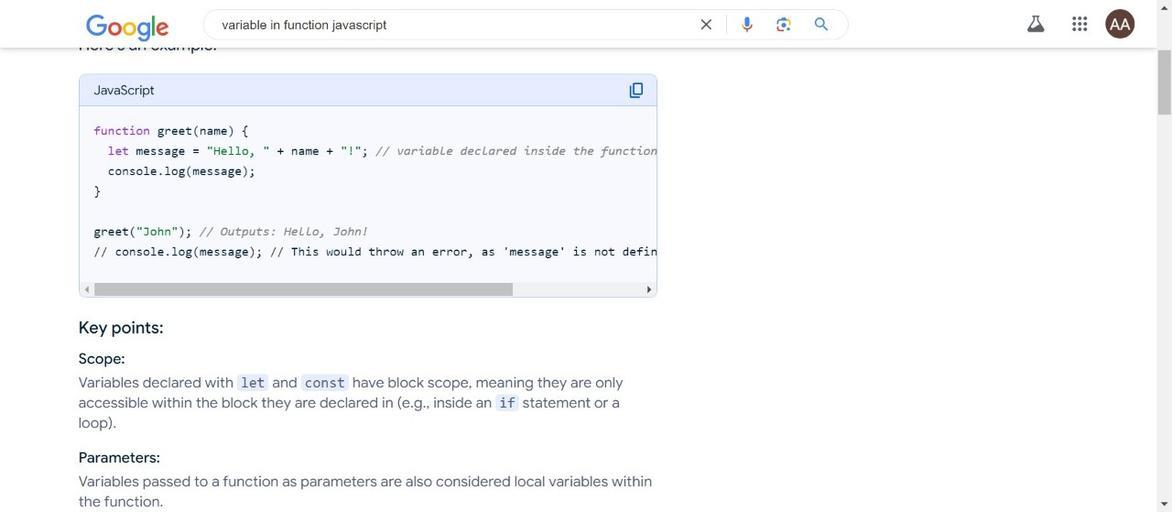 Task type: describe. For each thing, give the bounding box(es) containing it.
search by image image
[[775, 15, 793, 34]]

Search text field
[[222, 10, 686, 39]]



Task type: locate. For each thing, give the bounding box(es) containing it.
search by voice image
[[738, 15, 757, 34]]

search labs image
[[1025, 13, 1047, 35]]

go to google home image
[[86, 15, 170, 42]]

None search field
[[56, 0, 867, 45]]



Task type: vqa. For each thing, say whether or not it's contained in the screenshot.
topmost This price for this flight doesn't include overhead bin access. If you need a carry-on bag, use the Bags filter to update prices. icon
no



